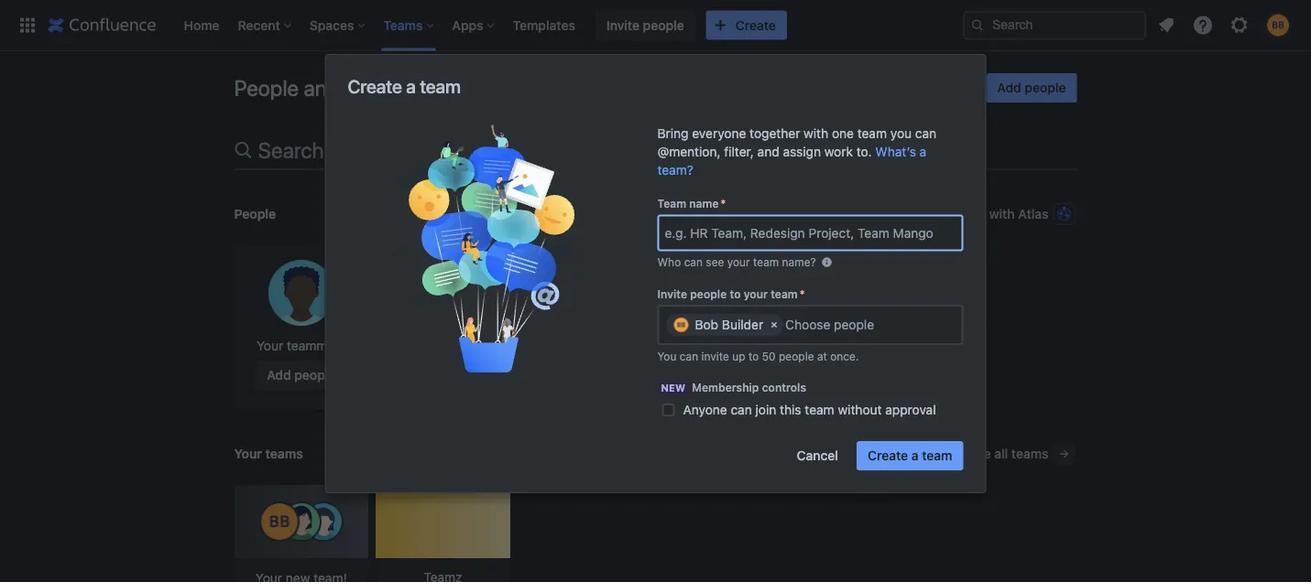 Task type: describe. For each thing, give the bounding box(es) containing it.
one
[[832, 126, 854, 141]]

browse all teams button
[[945, 440, 1077, 469]]

who can see your team name?
[[658, 256, 816, 269]]

your teams
[[234, 447, 303, 462]]

can left the see
[[684, 256, 703, 269]]

bob inside "people" 'element'
[[409, 339, 432, 354]]

0 horizontal spatial create a team
[[348, 75, 461, 97]]

options
[[941, 207, 986, 222]]

1 horizontal spatial add people button
[[987, 73, 1077, 103]]

create a team element
[[363, 125, 620, 378]]

browse all teams
[[947, 447, 1049, 462]]

can inside bring everyone together with one team you can @mention, filter, and assign work to.
[[916, 126, 937, 141]]

name?
[[782, 256, 816, 269]]

what's
[[876, 144, 916, 159]]

settings icon image
[[1229, 14, 1251, 36]]

you
[[891, 126, 912, 141]]

invite
[[702, 350, 729, 363]]

at
[[817, 350, 828, 363]]

0 vertical spatial add people
[[998, 80, 1066, 95]]

spaces button
[[304, 11, 372, 40]]

a inside what's a team?
[[920, 144, 927, 159]]

people for people and teams
[[234, 75, 299, 101]]

anyone
[[683, 403, 727, 418]]

bob builder image
[[674, 318, 689, 333]]

global element
[[11, 0, 963, 51]]

home link
[[178, 11, 225, 40]]

search
[[897, 207, 937, 222]]

atlas
[[1019, 207, 1049, 222]]

can right you at the right
[[680, 350, 699, 363]]

teammate
[[287, 339, 346, 354]]

bring everyone together with one team you can @mention, filter, and assign work to.
[[658, 126, 937, 159]]

1 horizontal spatial bob
[[695, 318, 719, 333]]

0 horizontal spatial to
[[730, 288, 741, 301]]

0 vertical spatial *
[[721, 198, 726, 210]]

controls
[[762, 382, 807, 395]]

once.
[[831, 350, 859, 363]]

your team name is visible to anyone in your organisation. it may be visible on work shared outside your organisation. image
[[820, 255, 835, 270]]

0 vertical spatial builder
[[722, 318, 764, 333]]

team up the clear image
[[771, 288, 798, 301]]

for
[[329, 137, 354, 163]]

add people inside "people" 'element'
[[267, 368, 336, 383]]

team
[[658, 198, 687, 210]]

name
[[689, 198, 719, 210]]

builder inside "people" 'element'
[[436, 339, 477, 354]]

cancel
[[797, 449, 839, 464]]

50
[[762, 350, 776, 363]]

people for people
[[234, 207, 276, 222]]

together
[[750, 126, 801, 141]]

with for one
[[804, 126, 829, 141]]

1 horizontal spatial bob builder
[[695, 318, 764, 333]]

more search options with atlas button
[[860, 200, 1077, 229]]

your teammate
[[257, 339, 346, 354]]

@mention,
[[658, 144, 721, 159]]

who
[[658, 256, 681, 269]]

your teams element
[[234, 486, 1077, 583]]

cancel button
[[786, 442, 850, 471]]

more
[[862, 207, 893, 222]]

create inside button
[[868, 449, 908, 464]]

bob builder inside "people" 'element'
[[409, 339, 477, 354]]

invite people button
[[596, 11, 695, 40]]

team inside bring everyone together with one team you can @mention, filter, and assign work to.
[[858, 126, 887, 141]]

team inside button
[[922, 449, 953, 464]]

invite for invite people
[[607, 17, 640, 33]]

join
[[756, 403, 777, 418]]

banner containing home
[[0, 0, 1312, 51]]

atlas image
[[1057, 207, 1072, 222]]

work
[[825, 144, 853, 159]]

membership
[[692, 382, 759, 395]]

invite people
[[607, 17, 684, 33]]

invite people to your team *
[[658, 288, 805, 301]]

search image
[[971, 18, 985, 33]]



Task type: vqa. For each thing, say whether or not it's contained in the screenshot.
am
no



Task type: locate. For each thing, give the bounding box(es) containing it.
banner
[[0, 0, 1312, 51]]

team right this at right bottom
[[805, 403, 835, 418]]

1 horizontal spatial and
[[429, 137, 464, 163]]

1 horizontal spatial to
[[749, 350, 759, 363]]

your for your teams
[[234, 447, 262, 462]]

your
[[257, 339, 283, 354], [234, 447, 262, 462]]

1 horizontal spatial invite
[[658, 288, 687, 301]]

add people
[[998, 80, 1066, 95], [267, 368, 336, 383]]

1 vertical spatial a
[[920, 144, 927, 159]]

your for see
[[727, 256, 750, 269]]

create up search for people and teams
[[348, 75, 402, 97]]

people element
[[234, 246, 1077, 411]]

1 vertical spatial add people button
[[256, 361, 347, 390]]

apps
[[452, 17, 484, 33]]

browse
[[947, 447, 991, 462]]

0 vertical spatial invite
[[607, 17, 640, 33]]

create a team button
[[857, 442, 964, 471]]

filter,
[[724, 144, 754, 159]]

0 vertical spatial to
[[730, 288, 741, 301]]

team?
[[658, 163, 694, 178]]

people inside invite people button
[[643, 17, 684, 33]]

0 horizontal spatial create
[[348, 75, 402, 97]]

people
[[234, 75, 299, 101], [234, 207, 276, 222]]

teams inside browse all teams "button"
[[1012, 447, 1049, 462]]

you can invite up to 50 people       at once.
[[658, 350, 859, 363]]

0 vertical spatial your
[[727, 256, 750, 269]]

search for people and teams
[[258, 137, 527, 163]]

team left name?
[[753, 256, 779, 269]]

0 horizontal spatial a
[[406, 75, 416, 97]]

to.
[[857, 144, 872, 159]]

add for 'add people' 'button' to the right
[[998, 80, 1022, 95]]

confluence image
[[48, 14, 156, 36], [48, 14, 156, 36]]

with inside bring everyone together with one team you can @mention, filter, and assign work to.
[[804, 126, 829, 141]]

1 vertical spatial invite
[[658, 288, 687, 301]]

search
[[258, 137, 324, 163]]

create a team image
[[383, 125, 600, 373]]

invite down the who
[[658, 288, 687, 301]]

* right name at the top of page
[[721, 198, 726, 210]]

invite for invite people to your team *
[[658, 288, 687, 301]]

1 vertical spatial to
[[749, 350, 759, 363]]

with
[[804, 126, 829, 141], [990, 207, 1015, 222]]

0 horizontal spatial invite
[[607, 17, 640, 33]]

your right the see
[[727, 256, 750, 269]]

people
[[643, 17, 684, 33], [1025, 80, 1066, 95], [359, 137, 424, 163], [690, 288, 727, 301], [779, 350, 814, 363], [295, 368, 336, 383]]

create a team
[[348, 75, 461, 97], [868, 449, 953, 464]]

0 horizontal spatial *
[[721, 198, 726, 210]]

more search options with atlas
[[862, 207, 1049, 222]]

assign
[[783, 144, 821, 159]]

your for your teammate
[[257, 339, 283, 354]]

what's a team? link
[[658, 144, 927, 178]]

0 horizontal spatial and
[[304, 75, 339, 101]]

add people down search 'field'
[[998, 80, 1066, 95]]

bring
[[658, 126, 689, 141]]

team inside new membership controls anyone can join this team without approval
[[805, 403, 835, 418]]

spaces
[[310, 17, 354, 33]]

your up the clear image
[[744, 288, 768, 301]]

bob builder
[[695, 318, 764, 333], [409, 339, 477, 354]]

and inside bring everyone together with one team you can @mention, filter, and assign work to.
[[758, 144, 780, 159]]

people and teams
[[234, 75, 402, 101]]

invite
[[607, 17, 640, 33], [658, 288, 687, 301]]

add down your teammate
[[267, 368, 291, 383]]

0 horizontal spatial add
[[267, 368, 291, 383]]

add people button
[[987, 73, 1077, 103], [256, 361, 347, 390]]

new
[[661, 383, 686, 395]]

can
[[916, 126, 937, 141], [684, 256, 703, 269], [680, 350, 699, 363], [731, 403, 752, 418]]

builder
[[722, 318, 764, 333], [436, 339, 477, 354]]

1 vertical spatial bob
[[409, 339, 432, 354]]

0 horizontal spatial bob
[[409, 339, 432, 354]]

approval
[[886, 403, 936, 418]]

create a team down approval
[[868, 449, 953, 464]]

to right up
[[749, 350, 759, 363]]

can right you
[[916, 126, 937, 141]]

clear image
[[767, 318, 782, 333]]

add inside "people" 'element'
[[267, 368, 291, 383]]

with inside button
[[990, 207, 1015, 222]]

people down "search"
[[234, 207, 276, 222]]

arrowrighticon image
[[1057, 447, 1072, 462]]

0 vertical spatial bob builder
[[695, 318, 764, 333]]

team down approval
[[922, 449, 953, 464]]

your for to
[[744, 288, 768, 301]]

1 horizontal spatial with
[[990, 207, 1015, 222]]

add down search 'field'
[[998, 80, 1022, 95]]

without
[[838, 403, 882, 418]]

0 horizontal spatial add people button
[[256, 361, 347, 390]]

1 vertical spatial with
[[990, 207, 1015, 222]]

1 vertical spatial builder
[[436, 339, 477, 354]]

* down name?
[[800, 288, 805, 301]]

a down approval
[[912, 449, 919, 464]]

0 vertical spatial your
[[257, 339, 283, 354]]

1 vertical spatial people
[[234, 207, 276, 222]]

this
[[780, 403, 802, 418]]

with up "assign"
[[804, 126, 829, 141]]

create a team up search for people and teams
[[348, 75, 461, 97]]

bob
[[695, 318, 719, 333], [409, 339, 432, 354]]

you
[[658, 350, 677, 363]]

up
[[733, 350, 746, 363]]

add for 'add people' 'button' in the "people" 'element'
[[267, 368, 291, 383]]

bob builder link
[[376, 246, 510, 411]]

see
[[706, 256, 724, 269]]

0 horizontal spatial with
[[804, 126, 829, 141]]

what's a team?
[[658, 144, 927, 178]]

1 vertical spatial add people
[[267, 368, 336, 383]]

add
[[998, 80, 1022, 95], [267, 368, 291, 383]]

to down who can see your team name?
[[730, 288, 741, 301]]

create down approval
[[868, 449, 908, 464]]

all
[[995, 447, 1008, 462]]

templates link
[[507, 11, 581, 40]]

templates
[[513, 17, 575, 33]]

add people button inside "people" 'element'
[[256, 361, 347, 390]]

a up search for people and teams
[[406, 75, 416, 97]]

2 people from the top
[[234, 207, 276, 222]]

team
[[420, 75, 461, 97], [858, 126, 887, 141], [753, 256, 779, 269], [771, 288, 798, 301], [805, 403, 835, 418], [922, 449, 953, 464]]

0 horizontal spatial builder
[[436, 339, 477, 354]]

add people button down search 'field'
[[987, 73, 1077, 103]]

1 horizontal spatial builder
[[722, 318, 764, 333]]

team name *
[[658, 198, 726, 210]]

0 vertical spatial add people button
[[987, 73, 1077, 103]]

1 horizontal spatial add
[[998, 80, 1022, 95]]

1 people from the top
[[234, 75, 299, 101]]

a inside button
[[912, 449, 919, 464]]

Search field
[[963, 11, 1147, 40]]

0 vertical spatial bob
[[695, 318, 719, 333]]

1 vertical spatial bob builder
[[409, 339, 477, 354]]

create
[[348, 75, 402, 97], [868, 449, 908, 464]]

with left atlas
[[990, 207, 1015, 222]]

0 vertical spatial create a team
[[348, 75, 461, 97]]

2 vertical spatial a
[[912, 449, 919, 464]]

0 vertical spatial with
[[804, 126, 829, 141]]

Choose people text field
[[786, 316, 898, 335]]

a right the what's at the right of the page
[[920, 144, 927, 159]]

0 vertical spatial create
[[348, 75, 402, 97]]

everyone
[[692, 126, 746, 141]]

*
[[721, 198, 726, 210], [800, 288, 805, 301]]

to
[[730, 288, 741, 301], [749, 350, 759, 363]]

1 vertical spatial create a team
[[868, 449, 953, 464]]

0 horizontal spatial bob builder
[[409, 339, 477, 354]]

and
[[304, 75, 339, 101], [429, 137, 464, 163], [758, 144, 780, 159]]

1 vertical spatial add
[[267, 368, 291, 383]]

0 vertical spatial people
[[234, 75, 299, 101]]

apps button
[[447, 11, 502, 40]]

teamz image
[[376, 486, 510, 559]]

e.g. HR Team, Redesign Project, Team Mango field
[[659, 217, 962, 250]]

people up "search"
[[234, 75, 299, 101]]

1 vertical spatial create
[[868, 449, 908, 464]]

1 horizontal spatial create a team
[[868, 449, 953, 464]]

2 horizontal spatial and
[[758, 144, 780, 159]]

0 vertical spatial a
[[406, 75, 416, 97]]

1 vertical spatial *
[[800, 288, 805, 301]]

teams
[[344, 75, 402, 101], [469, 137, 527, 163], [265, 447, 303, 462], [1012, 447, 1049, 462]]

your inside "people" 'element'
[[257, 339, 283, 354]]

1 vertical spatial your
[[234, 447, 262, 462]]

with for atlas
[[990, 207, 1015, 222]]

create a team inside button
[[868, 449, 953, 464]]

your
[[727, 256, 750, 269], [744, 288, 768, 301]]

invite right templates
[[607, 17, 640, 33]]

people inside "people" 'element'
[[295, 368, 336, 383]]

2 horizontal spatial a
[[920, 144, 927, 159]]

1 horizontal spatial *
[[800, 288, 805, 301]]

1 vertical spatial your
[[744, 288, 768, 301]]

1 horizontal spatial a
[[912, 449, 919, 464]]

a
[[406, 75, 416, 97], [920, 144, 927, 159], [912, 449, 919, 464]]

new membership controls anyone can join this team without approval
[[661, 382, 936, 418]]

team up to.
[[858, 126, 887, 141]]

add people button down your teammate
[[256, 361, 347, 390]]

0 vertical spatial add
[[998, 80, 1022, 95]]

add people down your teammate
[[267, 368, 336, 383]]

can inside new membership controls anyone can join this team without approval
[[731, 403, 752, 418]]

team down apps
[[420, 75, 461, 97]]

invite inside button
[[607, 17, 640, 33]]

can left join
[[731, 403, 752, 418]]

1 horizontal spatial create
[[868, 449, 908, 464]]

home
[[184, 17, 220, 33]]

0 horizontal spatial add people
[[267, 368, 336, 383]]

1 horizontal spatial add people
[[998, 80, 1066, 95]]



